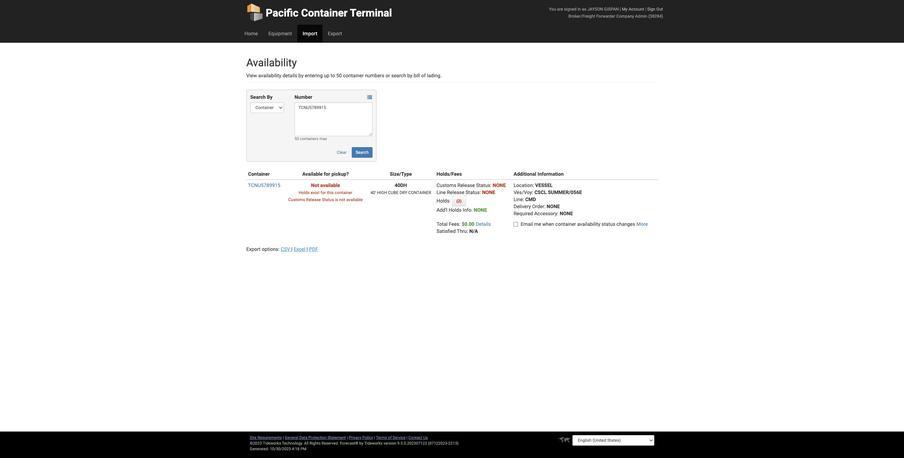 Task type: locate. For each thing, give the bounding box(es) containing it.
: up add'l holds info: none
[[480, 190, 481, 195]]

1 horizontal spatial search
[[356, 150, 369, 155]]

changes
[[617, 221, 635, 227]]

search left "by"
[[250, 94, 266, 100]]

container up tcnu5789915
[[248, 171, 270, 177]]

terms
[[376, 436, 387, 440]]

excel link
[[294, 247, 307, 252]]

this
[[327, 190, 334, 195]]

available for pickup?
[[302, 171, 349, 177]]

by inside site requirements | general data protection statement | privacy policy | terms of service | contact us ©2023 tideworks technology. all rights reserved. forecast® by tideworks version 9.5.0.202307122 (07122023-2213) generated: 10/30/2023 4:18 pm
[[359, 442, 364, 446]]

by
[[299, 73, 304, 78], [407, 73, 412, 78], [359, 442, 364, 446]]

generated:
[[250, 447, 269, 452]]

pacific container terminal
[[266, 7, 392, 19]]

: up accessory
[[544, 204, 546, 209]]

search
[[250, 94, 266, 100], [356, 150, 369, 155]]

| up "9.5.0.202307122"
[[407, 436, 408, 440]]

status up "(2)" link
[[466, 190, 480, 195]]

:
[[490, 183, 492, 188], [533, 183, 534, 188], [480, 190, 481, 195], [544, 204, 546, 209], [557, 211, 559, 217]]

1 vertical spatial release
[[447, 190, 464, 195]]

clear
[[337, 150, 347, 155]]

export left options:
[[246, 247, 261, 252]]

additional information
[[514, 171, 564, 177]]

clear button
[[333, 147, 351, 158]]

add'l holds info: none
[[437, 207, 487, 213]]

| left pdf
[[307, 247, 308, 252]]

2213)
[[448, 442, 459, 446]]

jayson
[[588, 7, 603, 12]]

home button
[[239, 25, 263, 42]]

0 vertical spatial customs
[[437, 183, 456, 188]]

add'l
[[437, 207, 448, 213]]

rights
[[310, 442, 321, 446]]

location : vessel ves/voy: cscl summer/056e line: cmd delivery order : none required accessory : none
[[514, 183, 582, 217]]

| up forecast®
[[347, 436, 348, 440]]

sign
[[647, 7, 656, 12]]

search button
[[352, 147, 373, 158]]

50 left containers
[[295, 137, 299, 141]]

0 horizontal spatial search
[[250, 94, 266, 100]]

1 vertical spatial available
[[346, 197, 363, 202]]

line
[[437, 190, 446, 195]]

for left pickup? on the left top of the page
[[324, 171, 330, 177]]

as
[[582, 7, 587, 12]]

1 vertical spatial of
[[388, 436, 392, 440]]

you
[[549, 7, 556, 12]]

2 vertical spatial release
[[306, 197, 321, 202]]

options:
[[262, 247, 280, 252]]

1 vertical spatial status
[[466, 190, 480, 195]]

1 vertical spatial container
[[248, 171, 270, 177]]

: down the summer/056e
[[557, 211, 559, 217]]

forecast®
[[340, 442, 358, 446]]

(07122023-
[[428, 442, 448, 446]]

search inside button
[[356, 150, 369, 155]]

1 horizontal spatial customs
[[437, 183, 456, 188]]

1 vertical spatial export
[[246, 247, 261, 252]]

accessory
[[534, 211, 557, 217]]

show list image
[[367, 95, 372, 100]]

status down this on the top left of page
[[322, 197, 334, 202]]

size/type
[[390, 171, 412, 177]]

of
[[421, 73, 426, 78], [388, 436, 392, 440]]

bill
[[414, 73, 420, 78]]

1 horizontal spatial holds
[[449, 207, 462, 213]]

by down privacy policy link
[[359, 442, 364, 446]]

container up not
[[335, 190, 352, 195]]

availability left status
[[577, 221, 600, 227]]

status up add'l holds info: none
[[476, 183, 490, 188]]

ves/voy:
[[514, 190, 533, 195]]

privacy policy link
[[349, 436, 373, 440]]

export options: csv | excel | pdf
[[246, 247, 318, 252]]

for inside not available holds exist for this container customs release status is not available
[[321, 190, 326, 195]]

email
[[521, 221, 533, 227]]

50 containers max
[[295, 137, 327, 141]]

terms of service link
[[376, 436, 406, 440]]

by right details
[[299, 73, 304, 78]]

2 horizontal spatial by
[[407, 73, 412, 78]]

broker/freight
[[569, 14, 595, 19]]

0 horizontal spatial available
[[320, 183, 340, 188]]

0 vertical spatial export
[[328, 31, 342, 36]]

holds
[[299, 190, 310, 195], [449, 207, 462, 213]]

0 vertical spatial of
[[421, 73, 426, 78]]

of right bill
[[421, 73, 426, 78]]

0 vertical spatial search
[[250, 94, 266, 100]]

(2) link
[[452, 196, 466, 207]]

1 vertical spatial holds
[[449, 207, 462, 213]]

0 horizontal spatial export
[[246, 247, 261, 252]]

holds down (2)
[[449, 207, 462, 213]]

details
[[476, 221, 491, 227]]

in
[[578, 7, 581, 12]]

customs down available
[[288, 197, 305, 202]]

available up this on the top left of page
[[320, 183, 340, 188]]

or
[[386, 73, 390, 78]]

status
[[476, 183, 490, 188], [466, 190, 480, 195], [322, 197, 334, 202]]

customs up line at the left top
[[437, 183, 456, 188]]

50 right to
[[336, 73, 342, 78]]

(2)
[[457, 199, 462, 204]]

for left this on the top left of page
[[321, 190, 326, 195]]

0 horizontal spatial customs
[[288, 197, 305, 202]]

container up "export" popup button
[[301, 7, 348, 19]]

admin
[[635, 14, 647, 19]]

import button
[[297, 25, 323, 42]]

None checkbox
[[514, 222, 518, 227]]

not available holds exist for this container customs release status is not available
[[288, 183, 363, 202]]

export inside popup button
[[328, 31, 342, 36]]

0 horizontal spatial of
[[388, 436, 392, 440]]

location
[[514, 183, 533, 188]]

1 horizontal spatial export
[[328, 31, 342, 36]]

equipment button
[[263, 25, 297, 42]]

2 vertical spatial status
[[322, 197, 334, 202]]

customs inside customs release status : none line release status : none
[[437, 183, 456, 188]]

by left bill
[[407, 73, 412, 78]]

cmd
[[525, 197, 536, 202]]

available right not
[[346, 197, 363, 202]]

site requirements | general data protection statement | privacy policy | terms of service | contact us ©2023 tideworks technology. all rights reserved. forecast® by tideworks version 9.5.0.202307122 (07122023-2213) generated: 10/30/2023 4:18 pm
[[250, 436, 459, 452]]

1 horizontal spatial availability
[[577, 221, 600, 227]]

holds left exist
[[299, 190, 310, 195]]

info:
[[463, 207, 473, 213]]

company
[[616, 14, 634, 19]]

1 horizontal spatial by
[[359, 442, 364, 446]]

1 vertical spatial for
[[321, 190, 326, 195]]

container
[[301, 7, 348, 19], [248, 171, 270, 177]]

import
[[303, 31, 317, 36]]

total
[[437, 221, 448, 227]]

delivery
[[514, 204, 531, 209]]

0 horizontal spatial 50
[[295, 137, 299, 141]]

available
[[320, 183, 340, 188], [346, 197, 363, 202]]

release
[[458, 183, 475, 188], [447, 190, 464, 195], [306, 197, 321, 202]]

0 horizontal spatial availability
[[258, 73, 281, 78]]

1 horizontal spatial of
[[421, 73, 426, 78]]

9.5.0.202307122
[[397, 442, 427, 446]]

holds:
[[437, 198, 452, 204]]

0 vertical spatial holds
[[299, 190, 310, 195]]

2 vertical spatial container
[[555, 221, 576, 227]]

my account link
[[622, 7, 644, 12]]

out
[[657, 7, 663, 12]]

1 horizontal spatial 50
[[336, 73, 342, 78]]

export down "pacific container terminal"
[[328, 31, 342, 36]]

availability down availability
[[258, 73, 281, 78]]

export for export options: csv | excel | pdf
[[246, 247, 261, 252]]

for
[[324, 171, 330, 177], [321, 190, 326, 195]]

0 horizontal spatial holds
[[299, 190, 310, 195]]

cube
[[388, 190, 399, 195]]

1 vertical spatial customs
[[288, 197, 305, 202]]

high
[[377, 190, 387, 195]]

to
[[331, 73, 335, 78]]

containers
[[300, 137, 319, 141]]

1 horizontal spatial container
[[301, 7, 348, 19]]

1 vertical spatial container
[[335, 190, 352, 195]]

search right the clear button
[[356, 150, 369, 155]]

| left general
[[283, 436, 284, 440]]

container right the when
[[555, 221, 576, 227]]

export for export
[[328, 31, 342, 36]]

1 vertical spatial search
[[356, 150, 369, 155]]

0 vertical spatial status
[[476, 183, 490, 188]]

| left my
[[620, 7, 621, 12]]

of up version
[[388, 436, 392, 440]]

0 horizontal spatial container
[[248, 171, 270, 177]]

container right to
[[343, 73, 364, 78]]



Task type: vqa. For each thing, say whether or not it's contained in the screenshot.
© 2023 tideworks technology. all rights reserved. forecast® by tideworks version 9.5.0.202307122 (07122023-2213) creating success ℠
no



Task type: describe. For each thing, give the bounding box(es) containing it.
0 vertical spatial for
[[324, 171, 330, 177]]

40dh
[[395, 183, 407, 188]]

statement
[[328, 436, 346, 440]]

tideworks
[[364, 442, 383, 446]]

not
[[339, 197, 345, 202]]

are
[[557, 7, 563, 12]]

version
[[384, 442, 396, 446]]

forwarder
[[596, 14, 615, 19]]

email me when container availability status changes more
[[521, 221, 648, 227]]

: left vessel at the top right
[[533, 183, 534, 188]]

1 horizontal spatial available
[[346, 197, 363, 202]]

order
[[532, 204, 544, 209]]

search
[[391, 73, 406, 78]]

0 vertical spatial 50
[[336, 73, 342, 78]]

csv
[[281, 247, 290, 252]]

of inside site requirements | general data protection statement | privacy policy | terms of service | contact us ©2023 tideworks technology. all rights reserved. forecast® by tideworks version 9.5.0.202307122 (07122023-2213) generated: 10/30/2023 4:18 pm
[[388, 436, 392, 440]]

holds/fees
[[437, 171, 462, 177]]

csv link
[[281, 247, 291, 252]]

available
[[302, 171, 323, 177]]

availability
[[246, 57, 297, 69]]

vessel
[[535, 183, 553, 188]]

search for search
[[356, 150, 369, 155]]

view
[[246, 73, 257, 78]]

thru:
[[457, 229, 468, 234]]

by
[[267, 94, 273, 100]]

site requirements link
[[250, 436, 282, 440]]

line:
[[514, 197, 524, 202]]

cscl
[[535, 190, 547, 195]]

more
[[637, 221, 648, 227]]

pm
[[301, 447, 307, 452]]

: left location
[[490, 183, 492, 188]]

data
[[299, 436, 308, 440]]

10/30/2023
[[270, 447, 291, 452]]

status
[[602, 221, 615, 227]]

©2023 tideworks
[[250, 442, 281, 446]]

general
[[285, 436, 298, 440]]

pdf
[[309, 247, 318, 252]]

number
[[295, 94, 312, 100]]

4:18
[[292, 447, 300, 452]]

account
[[629, 7, 644, 12]]

reserved.
[[322, 442, 339, 446]]

tcnu5789915
[[248, 183, 280, 188]]

0 vertical spatial release
[[458, 183, 475, 188]]

| up "tideworks"
[[374, 436, 375, 440]]

dry
[[400, 190, 407, 195]]

release inside not available holds exist for this container customs release status is not available
[[306, 197, 321, 202]]

| left sign
[[645, 7, 646, 12]]

0 vertical spatial available
[[320, 183, 340, 188]]

$0.00
[[462, 221, 475, 227]]

privacy
[[349, 436, 362, 440]]

you are signed in as jayson gispan | my account | sign out broker/freight forwarder company admin (38284)
[[549, 7, 663, 19]]

exist
[[311, 190, 320, 195]]

requirements
[[258, 436, 282, 440]]

holds inside not available holds exist for this container customs release status is not available
[[299, 190, 310, 195]]

0 horizontal spatial by
[[299, 73, 304, 78]]

n/a
[[469, 229, 478, 234]]

40dh 40' high cube dry container
[[371, 183, 431, 195]]

service
[[393, 436, 406, 440]]

pacific container terminal link
[[246, 0, 392, 25]]

my
[[622, 7, 628, 12]]

pickup?
[[332, 171, 349, 177]]

total fees: $0.00 details satisfied thru: n/a
[[437, 221, 491, 234]]

additional
[[514, 171, 536, 177]]

policy
[[363, 436, 373, 440]]

export button
[[323, 25, 348, 42]]

search for search by
[[250, 94, 266, 100]]

(38284)
[[648, 14, 663, 19]]

0 vertical spatial container
[[301, 7, 348, 19]]

all
[[304, 442, 309, 446]]

search by
[[250, 94, 273, 100]]

1 vertical spatial availability
[[577, 221, 600, 227]]

container inside not available holds exist for this container customs release status is not available
[[335, 190, 352, 195]]

lading.
[[427, 73, 442, 78]]

0 vertical spatial container
[[343, 73, 364, 78]]

fees:
[[449, 221, 461, 227]]

is
[[335, 197, 338, 202]]

Number text field
[[295, 102, 373, 136]]

terminal
[[350, 7, 392, 19]]

protection
[[308, 436, 327, 440]]

status inside not available holds exist for this container customs release status is not available
[[322, 197, 334, 202]]

gispan
[[604, 7, 619, 12]]

customs inside not available holds exist for this container customs release status is not available
[[288, 197, 305, 202]]

information
[[538, 171, 564, 177]]

not
[[311, 183, 319, 188]]

| right csv
[[291, 247, 293, 252]]

satisfied
[[437, 229, 456, 234]]

excel
[[294, 247, 305, 252]]

home
[[245, 31, 258, 36]]

entering
[[305, 73, 323, 78]]

customs release status : none line release status : none
[[437, 183, 506, 195]]

view availability details by entering up to 50 container numbers or search by bill of lading.
[[246, 73, 442, 78]]

0 vertical spatial availability
[[258, 73, 281, 78]]

1 vertical spatial 50
[[295, 137, 299, 141]]

general data protection statement link
[[285, 436, 346, 440]]

more link
[[637, 221, 648, 227]]



